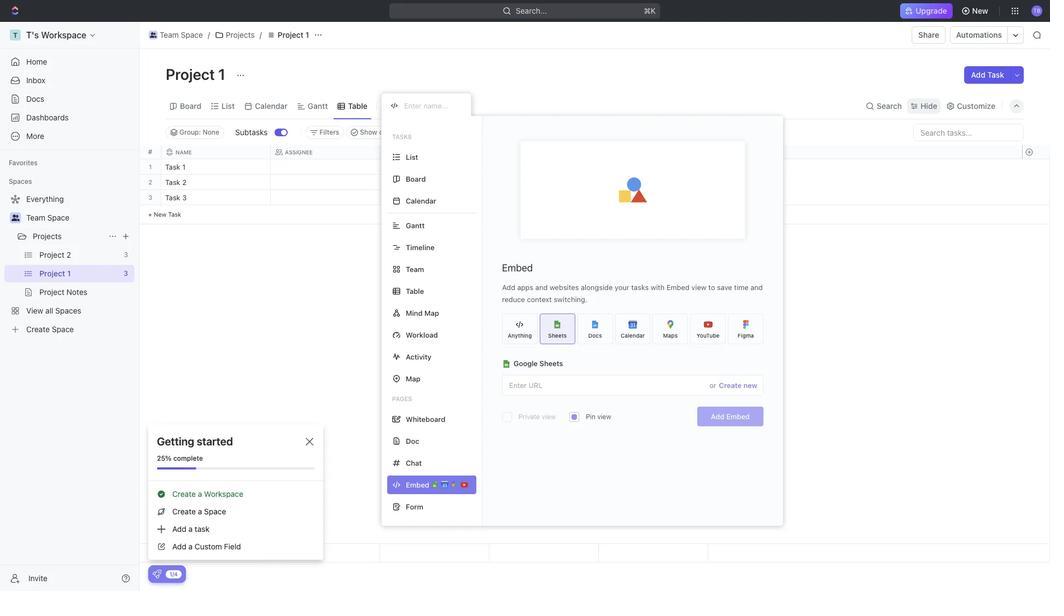 Task type: locate. For each thing, give the bounding box(es) containing it.
gantt
[[308, 101, 328, 110], [406, 221, 425, 230]]

1 vertical spatial to do
[[387, 194, 406, 201]]

0 horizontal spatial table
[[348, 101, 368, 110]]

docs down alongside
[[589, 332, 602, 339]]

team space right user group icon
[[26, 213, 69, 222]]

task down the task 3
[[168, 211, 181, 218]]

0 horizontal spatial board
[[180, 101, 202, 110]]

1 vertical spatial map
[[406, 374, 421, 383]]

0 horizontal spatial and
[[536, 283, 548, 292]]

view for private view
[[542, 413, 556, 421]]

add down "add a task"
[[172, 542, 187, 551]]

create for create a space
[[172, 507, 196, 516]]

0 vertical spatial board
[[180, 101, 202, 110]]

0 horizontal spatial space
[[47, 213, 69, 222]]

1 horizontal spatial new
[[973, 6, 989, 15]]

do down the tasks
[[397, 179, 406, 186]]

1 vertical spatial table
[[406, 287, 424, 295]]

list up subtasks button on the left top
[[222, 101, 235, 110]]

0 horizontal spatial team
[[26, 213, 45, 222]]

0 vertical spatial team
[[160, 30, 179, 39]]

row group containing 1 2 3
[[140, 159, 161, 224]]

view left save
[[692, 283, 707, 292]]

2 vertical spatial to
[[709, 283, 716, 292]]

1 vertical spatial board
[[406, 174, 426, 183]]

task down ‎task 2
[[165, 193, 180, 202]]

1 and from the left
[[536, 283, 548, 292]]

new inside grid
[[154, 211, 167, 218]]

row group containing ‎task 1
[[161, 159, 709, 224]]

sheets
[[549, 332, 567, 339], [540, 359, 563, 368]]

to do cell for ‎task 2
[[380, 175, 490, 189]]

grid
[[140, 146, 1051, 563]]

custom
[[195, 542, 222, 551]]

sheets right google
[[540, 359, 563, 368]]

1 inside 1 2 3
[[149, 163, 152, 170]]

task up customize
[[988, 70, 1005, 79]]

space right user group icon
[[47, 213, 69, 222]]

1 horizontal spatial projects link
[[212, 28, 258, 42]]

board link
[[178, 98, 202, 114]]

new for new
[[973, 6, 989, 15]]

a for custom
[[189, 542, 193, 551]]

1 horizontal spatial /
[[260, 30, 262, 39]]

/
[[208, 30, 210, 39], [260, 30, 262, 39]]

customize
[[958, 101, 996, 110]]

‎task for ‎task 1
[[165, 163, 180, 171]]

2 vertical spatial space
[[204, 507, 226, 516]]

create right 'or'
[[720, 381, 742, 389]]

projects
[[226, 30, 255, 39], [33, 232, 62, 241]]

row group
[[140, 159, 161, 224], [161, 159, 709, 224], [1023, 159, 1050, 224], [1023, 544, 1050, 562]]

2 inside 1 2 3
[[149, 178, 152, 186]]

0 vertical spatial gantt
[[308, 101, 328, 110]]

task for new task
[[168, 211, 181, 218]]

team
[[160, 30, 179, 39], [26, 213, 45, 222], [406, 265, 424, 273]]

0 vertical spatial docs
[[26, 94, 44, 103]]

1 horizontal spatial team space
[[160, 30, 203, 39]]

map
[[425, 308, 439, 317], [406, 374, 421, 383]]

2 left ‎task 2
[[149, 178, 152, 186]]

board down the tasks
[[406, 174, 426, 183]]

a up 'task'
[[198, 507, 202, 516]]

1 vertical spatial ‎task
[[165, 178, 180, 187]]

new task
[[154, 211, 181, 218]]

create up create a space
[[172, 489, 196, 499]]

create for create a workspace
[[172, 489, 196, 499]]

and right time
[[751, 283, 763, 292]]

0 vertical spatial list
[[222, 101, 235, 110]]

2 to do cell from the top
[[380, 190, 490, 205]]

space
[[181, 30, 203, 39], [47, 213, 69, 222], [204, 507, 226, 516]]

a left 'task'
[[189, 524, 193, 534]]

2 horizontal spatial team
[[406, 265, 424, 273]]

view right pin
[[598, 413, 612, 421]]

activity
[[406, 352, 432, 361]]

2 vertical spatial calendar
[[621, 332, 645, 339]]

embed down or create new
[[727, 412, 750, 421]]

2 horizontal spatial view
[[692, 283, 707, 292]]

calendar left maps
[[621, 332, 645, 339]]

projects inside sidebar navigation
[[33, 232, 62, 241]]

view right private
[[542, 413, 556, 421]]

add for add apps and websites alongside your tasks with embed view to save time and reduce context switching.
[[502, 283, 516, 292]]

‎task down ‎task 1
[[165, 178, 180, 187]]

1 inside the press space to select this row. row
[[182, 163, 186, 171]]

calendar up subtasks button on the left top
[[255, 101, 288, 110]]

show closed
[[360, 128, 400, 136]]

2 / from the left
[[260, 30, 262, 39]]

docs down inbox
[[26, 94, 44, 103]]

2 vertical spatial create
[[172, 507, 196, 516]]

add left 'task'
[[172, 524, 187, 534]]

home
[[26, 57, 47, 66]]

0 horizontal spatial embed
[[502, 262, 533, 274]]

team space right user group image
[[160, 30, 203, 39]]

1 vertical spatial space
[[47, 213, 69, 222]]

view inside add apps and websites alongside your tasks with embed view to save time and reduce context switching.
[[692, 283, 707, 292]]

getting started
[[157, 435, 233, 448]]

0 vertical spatial to
[[387, 179, 395, 186]]

0 vertical spatial table
[[348, 101, 368, 110]]

0 vertical spatial map
[[425, 308, 439, 317]]

team space inside tree
[[26, 213, 69, 222]]

do for 3
[[397, 194, 406, 201]]

add for add a custom field
[[172, 542, 187, 551]]

search...
[[516, 6, 548, 15]]

1 vertical spatial gantt
[[406, 221, 425, 230]]

1 horizontal spatial and
[[751, 283, 763, 292]]

0 vertical spatial ‎task
[[165, 163, 180, 171]]

to for ‎task 2
[[387, 179, 395, 186]]

calendar inside "calendar" link
[[255, 101, 288, 110]]

calendar
[[255, 101, 288, 110], [406, 196, 437, 205], [621, 332, 645, 339]]

to do cell for task 3
[[380, 190, 490, 205]]

row
[[161, 146, 709, 159]]

spaces
[[9, 177, 32, 186]]

team inside sidebar navigation
[[26, 213, 45, 222]]

new up automations on the right top
[[973, 6, 989, 15]]

1 vertical spatial project
[[166, 65, 215, 83]]

list down the tasks
[[406, 152, 418, 161]]

upgrade link
[[901, 3, 953, 19]]

1 to do from the top
[[387, 179, 406, 186]]

2 vertical spatial team
[[406, 265, 424, 273]]

add inside add apps and websites alongside your tasks with embed view to save time and reduce context switching.
[[502, 283, 516, 292]]

and up context
[[536, 283, 548, 292]]

form
[[406, 502, 424, 511]]

to do cell
[[380, 175, 490, 189], [380, 190, 490, 205]]

board left list link
[[180, 101, 202, 110]]

team space link
[[146, 28, 206, 42], [26, 209, 132, 227]]

onboarding checklist button image
[[153, 570, 161, 579]]

0 horizontal spatial team space
[[26, 213, 69, 222]]

projects link
[[212, 28, 258, 42], [33, 228, 104, 245]]

2 horizontal spatial space
[[204, 507, 226, 516]]

add up customize
[[972, 70, 986, 79]]

1 vertical spatial do
[[397, 194, 406, 201]]

to do for ‎task 2
[[387, 179, 406, 186]]

tree
[[4, 190, 135, 338]]

add embed
[[711, 412, 750, 421]]

team right user group image
[[160, 30, 179, 39]]

1 horizontal spatial team space link
[[146, 28, 206, 42]]

1 vertical spatial projects link
[[33, 228, 104, 245]]

docs inside sidebar navigation
[[26, 94, 44, 103]]

add for add embed
[[711, 412, 725, 421]]

list
[[222, 101, 235, 110], [406, 152, 418, 161]]

‎task
[[165, 163, 180, 171], [165, 178, 180, 187]]

new inside new button
[[973, 6, 989, 15]]

1 vertical spatial list
[[406, 152, 418, 161]]

gantt up 'timeline'
[[406, 221, 425, 230]]

create a space
[[172, 507, 226, 516]]

1 horizontal spatial table
[[406, 287, 424, 295]]

0 horizontal spatial projects link
[[33, 228, 104, 245]]

table up show
[[348, 101, 368, 110]]

1 horizontal spatial 2
[[182, 178, 187, 187]]

user group image
[[11, 215, 19, 221]]

2 do from the top
[[397, 194, 406, 201]]

2 to do from the top
[[387, 194, 406, 201]]

board
[[180, 101, 202, 110], [406, 174, 426, 183]]

3 down ‎task 2
[[182, 193, 187, 202]]

alongside
[[581, 283, 613, 292]]

task for add task
[[988, 70, 1005, 79]]

a up create a space
[[198, 489, 202, 499]]

0 vertical spatial projects
[[226, 30, 255, 39]]

google sheets
[[514, 359, 563, 368]]

new for new task
[[154, 211, 167, 218]]

press space to select this row. row
[[140, 159, 161, 175], [161, 159, 709, 176], [140, 175, 161, 190], [161, 175, 709, 192], [140, 190, 161, 205], [161, 190, 709, 207], [161, 544, 709, 563]]

tree containing team space
[[4, 190, 135, 338]]

0 horizontal spatial project 1
[[166, 65, 229, 83]]

0 vertical spatial do
[[397, 179, 406, 186]]

space down create a workspace
[[204, 507, 226, 516]]

2 up the task 3
[[182, 178, 187, 187]]

new
[[973, 6, 989, 15], [154, 211, 167, 218]]

map right the mind
[[425, 308, 439, 317]]

0 vertical spatial projects link
[[212, 28, 258, 42]]

1 vertical spatial calendar
[[406, 196, 437, 205]]

0 vertical spatial task
[[988, 70, 1005, 79]]

tree inside sidebar navigation
[[4, 190, 135, 338]]

1 horizontal spatial view
[[598, 413, 612, 421]]

1 horizontal spatial space
[[181, 30, 203, 39]]

team right user group icon
[[26, 213, 45, 222]]

0 horizontal spatial list
[[222, 101, 235, 110]]

add for add a task
[[172, 524, 187, 534]]

0 horizontal spatial map
[[406, 374, 421, 383]]

0 horizontal spatial 2
[[149, 178, 152, 186]]

1 vertical spatial task
[[165, 193, 180, 202]]

1 horizontal spatial list
[[406, 152, 418, 161]]

1 vertical spatial docs
[[589, 332, 602, 339]]

1 do from the top
[[397, 179, 406, 186]]

docs
[[26, 94, 44, 103], [589, 332, 602, 339]]

a for workspace
[[198, 489, 202, 499]]

0 vertical spatial to do cell
[[380, 175, 490, 189]]

2 horizontal spatial embed
[[727, 412, 750, 421]]

3 left the task 3
[[149, 194, 152, 201]]

0 vertical spatial team space
[[160, 30, 203, 39]]

0 horizontal spatial docs
[[26, 94, 44, 103]]

1 vertical spatial team space link
[[26, 209, 132, 227]]

figma
[[738, 332, 754, 339]]

0 vertical spatial project
[[278, 30, 304, 39]]

1 horizontal spatial calendar
[[406, 196, 437, 205]]

websites
[[550, 283, 579, 292]]

hide button
[[908, 98, 941, 114]]

0 horizontal spatial calendar
[[255, 101, 288, 110]]

create up "add a task"
[[172, 507, 196, 516]]

do up 'timeline'
[[397, 194, 406, 201]]

2 for ‎task
[[182, 178, 187, 187]]

1 horizontal spatial gantt
[[406, 221, 425, 230]]

1 vertical spatial to do cell
[[380, 190, 490, 205]]

2 ‎task from the top
[[165, 178, 180, 187]]

space right user group image
[[181, 30, 203, 39]]

complete
[[173, 454, 203, 462]]

anything
[[508, 332, 532, 339]]

1 vertical spatial project 1
[[166, 65, 229, 83]]

to
[[387, 179, 395, 186], [387, 194, 395, 201], [709, 283, 716, 292]]

task
[[195, 524, 210, 534]]

embed right with
[[667, 283, 690, 292]]

add down 'or'
[[711, 412, 725, 421]]

1 to do cell from the top
[[380, 175, 490, 189]]

project inside 'project 1' link
[[278, 30, 304, 39]]

new down the task 3
[[154, 211, 167, 218]]

1 vertical spatial team space
[[26, 213, 69, 222]]

table up the mind
[[406, 287, 424, 295]]

grid containing ‎task 1
[[140, 146, 1051, 563]]

1 vertical spatial embed
[[667, 283, 690, 292]]

gantt left table link
[[308, 101, 328, 110]]

1 vertical spatial create
[[172, 489, 196, 499]]

press space to select this row. row containing ‎task 1
[[161, 159, 709, 176]]

sheets up google sheets
[[549, 332, 567, 339]]

1 ‎task from the top
[[165, 163, 180, 171]]

task inside button
[[988, 70, 1005, 79]]

0 horizontal spatial projects
[[33, 232, 62, 241]]

0 horizontal spatial team space link
[[26, 209, 132, 227]]

customize button
[[943, 98, 999, 114]]

press space to select this row. row containing 1
[[140, 159, 161, 175]]

mind map
[[406, 308, 439, 317]]

cell
[[271, 159, 380, 174], [380, 159, 490, 174], [490, 159, 599, 174], [271, 175, 380, 189], [490, 175, 599, 189], [271, 190, 380, 205], [490, 190, 599, 205]]

0 vertical spatial to do
[[387, 179, 406, 186]]

map down activity
[[406, 374, 421, 383]]

1 vertical spatial projects
[[33, 232, 62, 241]]

add up reduce
[[502, 283, 516, 292]]

calendar up 'timeline'
[[406, 196, 437, 205]]

0 horizontal spatial new
[[154, 211, 167, 218]]

2 vertical spatial task
[[168, 211, 181, 218]]

to do
[[387, 179, 406, 186], [387, 194, 406, 201]]

a
[[198, 489, 202, 499], [198, 507, 202, 516], [189, 524, 193, 534], [189, 542, 193, 551]]

0 vertical spatial project 1
[[278, 30, 309, 39]]

1 vertical spatial to
[[387, 194, 395, 201]]

add apps and websites alongside your tasks with embed view to save time and reduce context switching.
[[502, 283, 763, 304]]

team down 'timeline'
[[406, 265, 424, 273]]

calendar link
[[253, 98, 288, 114]]

1 horizontal spatial project
[[278, 30, 304, 39]]

new
[[744, 381, 758, 389]]

‎task 1
[[165, 163, 186, 171]]

subtasks button
[[231, 124, 275, 141]]

0 vertical spatial calendar
[[255, 101, 288, 110]]

add
[[972, 70, 986, 79], [502, 283, 516, 292], [711, 412, 725, 421], [172, 524, 187, 534], [172, 542, 187, 551]]

project
[[278, 30, 304, 39], [166, 65, 215, 83]]

started
[[197, 435, 233, 448]]

2 inside the press space to select this row. row
[[182, 178, 187, 187]]

1 horizontal spatial embed
[[667, 283, 690, 292]]

task
[[988, 70, 1005, 79], [165, 193, 180, 202], [168, 211, 181, 218]]

1
[[306, 30, 309, 39], [218, 65, 226, 83], [182, 163, 186, 171], [149, 163, 152, 170]]

view button
[[381, 98, 417, 114]]

a for task
[[189, 524, 193, 534]]

view
[[692, 283, 707, 292], [542, 413, 556, 421], [598, 413, 612, 421]]

1 vertical spatial team
[[26, 213, 45, 222]]

context
[[527, 295, 552, 304]]

‎task up ‎task 2
[[165, 163, 180, 171]]

a down "add a task"
[[189, 542, 193, 551]]

embed up apps
[[502, 262, 533, 274]]

1 vertical spatial new
[[154, 211, 167, 218]]



Task type: describe. For each thing, give the bounding box(es) containing it.
sidebar navigation
[[0, 22, 140, 591]]

inbox
[[26, 76, 45, 85]]

share
[[919, 30, 940, 39]]

to do for task 3
[[387, 194, 406, 201]]

0 horizontal spatial gantt
[[308, 101, 328, 110]]

upgrade
[[916, 6, 948, 15]]

add embed button
[[698, 407, 764, 426]]

0 vertical spatial create
[[720, 381, 742, 389]]

1 vertical spatial sheets
[[540, 359, 563, 368]]

tasks
[[632, 283, 649, 292]]

view
[[396, 101, 413, 110]]

getting
[[157, 435, 194, 448]]

chat
[[406, 458, 422, 467]]

25% complete
[[157, 454, 203, 462]]

a for space
[[198, 507, 202, 516]]

2 and from the left
[[751, 283, 763, 292]]

subtasks
[[235, 127, 268, 137]]

0 vertical spatial embed
[[502, 262, 533, 274]]

reduce
[[502, 295, 525, 304]]

press space to select this row. row containing ‎task 2
[[161, 175, 709, 192]]

1 horizontal spatial docs
[[589, 332, 602, 339]]

0 vertical spatial sheets
[[549, 332, 567, 339]]

inbox link
[[4, 72, 135, 89]]

‎task for ‎task 2
[[165, 178, 180, 187]]

#
[[148, 148, 152, 156]]

add task
[[972, 70, 1005, 79]]

docs link
[[4, 90, 135, 108]]

dashboards link
[[4, 109, 135, 126]]

doc
[[406, 436, 420, 445]]

2 for 1
[[149, 178, 152, 186]]

press space to select this row. row containing 2
[[140, 175, 161, 190]]

youtube
[[697, 332, 720, 339]]

task 3
[[165, 193, 187, 202]]

dashboards
[[26, 113, 69, 122]]

table link
[[346, 98, 368, 114]]

press space to select this row. row containing task 3
[[161, 190, 709, 207]]

embed inside add apps and websites alongside your tasks with embed view to save time and reduce context switching.
[[667, 283, 690, 292]]

apps
[[518, 283, 534, 292]]

home link
[[4, 53, 135, 71]]

save
[[718, 283, 733, 292]]

25%
[[157, 454, 172, 462]]

to for task 3
[[387, 194, 395, 201]]

tasks
[[392, 133, 412, 140]]

whiteboard
[[406, 415, 446, 423]]

space inside tree
[[47, 213, 69, 222]]

1 horizontal spatial map
[[425, 308, 439, 317]]

1/4
[[170, 571, 178, 577]]

view for pin view
[[598, 413, 612, 421]]

closed
[[379, 128, 400, 136]]

board inside board link
[[180, 101, 202, 110]]

hide
[[921, 101, 938, 110]]

Search tasks... text field
[[915, 124, 1024, 141]]

show closed button
[[347, 126, 405, 139]]

list link
[[220, 98, 235, 114]]

⌘k
[[645, 6, 657, 15]]

pin
[[586, 413, 596, 421]]

private
[[519, 413, 540, 421]]

Enter URL text field
[[503, 375, 710, 395]]

0 vertical spatial team space link
[[146, 28, 206, 42]]

pin view
[[586, 413, 612, 421]]

2 horizontal spatial calendar
[[621, 332, 645, 339]]

search
[[877, 101, 903, 110]]

add task button
[[965, 66, 1011, 84]]

share button
[[912, 26, 947, 44]]

embed inside add embed button
[[727, 412, 750, 421]]

0 horizontal spatial 3
[[149, 194, 152, 201]]

or create new
[[710, 381, 758, 389]]

press space to select this row. row containing 3
[[140, 190, 161, 205]]

onboarding checklist button element
[[153, 570, 161, 579]]

with
[[651, 283, 665, 292]]

1 horizontal spatial team
[[160, 30, 179, 39]]

favorites
[[9, 159, 38, 167]]

1 horizontal spatial 3
[[182, 193, 187, 202]]

close image
[[306, 438, 314, 446]]

view button
[[381, 93, 417, 119]]

add for add task
[[972, 70, 986, 79]]

your
[[615, 283, 630, 292]]

‎task 2
[[165, 178, 187, 187]]

field
[[224, 542, 241, 551]]

time
[[735, 283, 749, 292]]

automations button
[[951, 27, 1008, 43]]

1 / from the left
[[208, 30, 210, 39]]

pages
[[392, 395, 412, 402]]

mind
[[406, 308, 423, 317]]

favorites button
[[4, 157, 42, 170]]

google
[[514, 359, 538, 368]]

timeline
[[406, 243, 435, 251]]

workspace
[[204, 489, 244, 499]]

automations
[[957, 30, 1003, 39]]

show
[[360, 128, 378, 136]]

add a custom field
[[172, 542, 241, 551]]

add a task
[[172, 524, 210, 534]]

maps
[[664, 332, 678, 339]]

gantt link
[[306, 98, 328, 114]]

switching.
[[554, 295, 588, 304]]

project 1 link
[[264, 28, 312, 42]]

do for 2
[[397, 179, 406, 186]]

0 horizontal spatial project
[[166, 65, 215, 83]]

search button
[[863, 98, 906, 114]]

or
[[710, 381, 717, 389]]

to inside add apps and websites alongside your tasks with embed view to save time and reduce context switching.
[[709, 283, 716, 292]]

1 2 3
[[149, 163, 152, 201]]

private view
[[519, 413, 556, 421]]

create a workspace
[[172, 489, 244, 499]]

1 horizontal spatial board
[[406, 174, 426, 183]]

1 horizontal spatial projects
[[226, 30, 255, 39]]

task inside the press space to select this row. row
[[165, 193, 180, 202]]

Enter name... field
[[403, 101, 462, 111]]

user group image
[[150, 32, 157, 38]]

workload
[[406, 330, 438, 339]]

invite
[[28, 573, 47, 583]]

new button
[[958, 2, 996, 20]]



Task type: vqa. For each thing, say whether or not it's contained in the screenshot.
bottommost 'do'
yes



